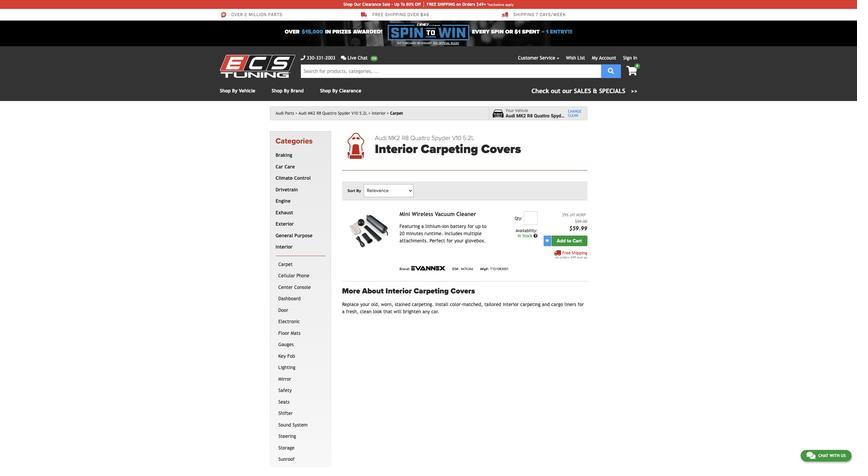 Task type: describe. For each thing, give the bounding box(es) containing it.
clearance for by
[[339, 88, 362, 93]]

lighting link
[[277, 362, 324, 373]]

stained
[[395, 302, 411, 307]]

your
[[506, 108, 514, 113]]

over
[[408, 12, 419, 18]]

multiple
[[464, 231, 482, 236]]

climate control link
[[274, 173, 324, 184]]

minutes
[[406, 231, 423, 236]]

39% off msrp $99.00 $59.99
[[562, 213, 588, 232]]

stock
[[523, 233, 533, 238]]

carpet inside interior subcategories element
[[279, 262, 293, 267]]

by for vehicle
[[232, 88, 238, 93]]

1 vertical spatial carpeting
[[414, 286, 449, 295]]

audi mk2 r8 quattro spyder v10 5.2l interior carpeting covers
[[375, 134, 521, 157]]

sign
[[624, 55, 632, 61]]

sign in link
[[624, 55, 638, 61]]

search image
[[608, 68, 615, 74]]

shipping 7 days/week link
[[502, 12, 566, 18]]

chat with us
[[819, 453, 846, 458]]

drivetrain
[[276, 187, 298, 192]]

r8 for audi mk2 r8 quattro spyder v10 5.2l
[[317, 111, 321, 116]]

sort by
[[348, 188, 361, 193]]

v10 for audi mk2 r8 quattro spyder v10 5.2l interior carpeting covers
[[452, 134, 462, 142]]

shop for shop our clearance sale - up to 80% off
[[344, 2, 353, 7]]

shipping inside 'shipping 7 days/week' link
[[514, 12, 535, 18]]

es#4476366 - ty21083001 - mini wireless vacuum cleaner - featuring a lithium-ion battery for up to 20 minutes runtime. includes multiple attachments. perfect for your glovebox. - evannex - audi bmw volkswagen mercedes benz mini porsche image
[[342, 211, 394, 250]]

comments image for chat
[[807, 451, 816, 459]]

audi mk2 r8 quattro spyder v10 5.2l
[[299, 111, 367, 116]]

up for for
[[476, 223, 481, 229]]

prizes
[[333, 28, 351, 35]]

shifter link
[[277, 408, 324, 419]]

phone image
[[301, 55, 306, 60]]

car.
[[432, 309, 440, 314]]

more about interior carpeting covers
[[342, 286, 475, 295]]

shop our clearance sale - up to 80% off
[[344, 2, 421, 7]]

shifter
[[279, 411, 293, 416]]

mini wireless vacuum cleaner
[[400, 211, 476, 217]]

that
[[384, 309, 393, 314]]

mk2 inside your vehicle audi mk2 r8 quattro spyder v10 5.2l
[[517, 113, 526, 118]]

liners
[[565, 302, 577, 307]]

car care link
[[274, 161, 324, 173]]

color-
[[450, 302, 463, 307]]

shipping inside free shipping on orders $49 and up
[[572, 251, 588, 255]]

about
[[362, 286, 384, 295]]

general purpose link
[[274, 230, 324, 241]]

general purpose
[[276, 233, 313, 238]]

by for brand
[[284, 88, 290, 93]]

audi for audi mk2 r8 quattro spyder v10 5.2l interior carpeting covers
[[375, 134, 387, 142]]

spent
[[522, 28, 540, 35]]

our
[[354, 2, 361, 7]]

your vehicle audi mk2 r8 quattro spyder v10 5.2l
[[506, 108, 586, 118]]

control
[[294, 175, 311, 181]]

interior inside audi mk2 r8 quattro spyder v10 5.2l interior carpeting covers
[[375, 142, 418, 157]]

free for shipping
[[373, 12, 384, 18]]

change link
[[568, 109, 582, 113]]

mirror
[[279, 376, 291, 382]]

quattro for audi mk2 r8 quattro spyder v10 5.2l interior carpeting covers
[[411, 134, 430, 142]]

battery
[[451, 223, 466, 229]]

mini
[[400, 211, 410, 217]]

shop by brand link
[[272, 88, 304, 93]]

$15,000
[[302, 28, 323, 35]]

change
[[568, 109, 582, 113]]

off
[[415, 2, 421, 7]]

dashboard
[[279, 296, 301, 301]]

parts
[[268, 12, 283, 18]]

million
[[249, 12, 267, 18]]

free shipping on orders $49 and up
[[555, 251, 588, 259]]

$59.99
[[570, 225, 588, 232]]

wireless
[[412, 211, 433, 217]]

glovebox.
[[465, 238, 486, 243]]

sales & specials
[[574, 87, 626, 94]]

account
[[600, 55, 617, 61]]

add to cart
[[557, 238, 582, 244]]

interior subcategories element
[[276, 256, 326, 467]]

0 vertical spatial for
[[468, 223, 474, 229]]

on inside free shipping on orders $49 and up
[[555, 255, 559, 259]]

1 vertical spatial interior link
[[274, 241, 324, 253]]

days/week
[[540, 12, 566, 18]]

0 horizontal spatial chat
[[358, 55, 368, 61]]

ecs tuning 'spin to win' contest logo image
[[388, 23, 470, 40]]

mini wireless vacuum cleaner link
[[400, 211, 476, 217]]

console
[[294, 284, 311, 290]]

ship
[[438, 2, 446, 7]]

matched,
[[463, 302, 483, 307]]

80%
[[406, 2, 414, 7]]

shop our clearance sale - up to 80% off link
[[344, 1, 424, 8]]

runtime.
[[425, 231, 443, 236]]

$49 inside free shipping on orders $49 and up
[[571, 255, 576, 259]]

free shipping over $49
[[373, 12, 429, 18]]

my account
[[592, 55, 617, 61]]

climate
[[276, 175, 293, 181]]

look
[[373, 309, 382, 314]]

shop for shop by vehicle
[[220, 88, 231, 93]]

v10 inside your vehicle audi mk2 r8 quattro spyder v10 5.2l
[[567, 113, 575, 118]]

free for shipping
[[563, 251, 571, 255]]

brighten
[[403, 309, 421, 314]]

system
[[293, 422, 308, 428]]

every
[[472, 28, 490, 35]]

0
[[637, 64, 639, 68]]

climate control
[[276, 175, 311, 181]]

by right sort
[[357, 188, 361, 193]]

availability:
[[516, 228, 538, 233]]

add to wish list image
[[546, 239, 549, 242]]

brand
[[291, 88, 304, 93]]

featuring a lithium-ion battery for up to 20 minutes runtime. includes multiple attachments. perfect for your glovebox.
[[400, 223, 487, 243]]

spyder for audi mk2 r8 quattro spyder v10 5.2l
[[338, 111, 350, 116]]

add
[[557, 238, 566, 244]]

=
[[542, 28, 545, 35]]

free ship ping on orders $49+ *exclusions apply
[[427, 2, 514, 7]]

over 2 million parts
[[232, 12, 283, 18]]

mk2 for audi mk2 r8 quattro spyder v10 5.2l
[[308, 111, 316, 116]]

your inside featuring a lithium-ion battery for up to 20 minutes runtime. includes multiple attachments. perfect for your glovebox.
[[455, 238, 464, 243]]

braking
[[276, 152, 292, 158]]

5.2l for audi mk2 r8 quattro spyder v10 5.2l interior carpeting covers
[[463, 134, 475, 142]]



Task type: locate. For each thing, give the bounding box(es) containing it.
chat
[[358, 55, 368, 61], [819, 453, 829, 458]]

1 horizontal spatial quattro
[[411, 134, 430, 142]]

cellular phone link
[[277, 270, 324, 282]]

r8 inside your vehicle audi mk2 r8 quattro spyder v10 5.2l
[[528, 113, 533, 118]]

sunroof
[[279, 457, 295, 462]]

1 horizontal spatial covers
[[482, 142, 521, 157]]

audi for audi parts
[[276, 111, 284, 116]]

*exclusions apply link
[[488, 2, 514, 7]]

shipping left the 7
[[514, 12, 535, 18]]

every spin or $1 spent = 1 entry!!!
[[472, 28, 573, 35]]

quattro
[[323, 111, 337, 116], [534, 113, 550, 118], [411, 134, 430, 142]]

add to cart button
[[552, 235, 588, 246]]

1 vertical spatial vehicle
[[515, 108, 529, 113]]

0 horizontal spatial in
[[518, 233, 521, 238]]

audi inside audi mk2 r8 quattro spyder v10 5.2l interior carpeting covers
[[375, 134, 387, 142]]

$49 right orders
[[571, 255, 576, 259]]

comments image for live
[[341, 55, 346, 60]]

key fob
[[279, 353, 295, 359]]

clearance right our
[[362, 2, 381, 7]]

lighting
[[279, 365, 296, 370]]

0 horizontal spatial v10
[[352, 111, 358, 116]]

over for over 2 million parts
[[232, 12, 243, 18]]

spyder inside audi mk2 r8 quattro spyder v10 5.2l interior carpeting covers
[[432, 134, 451, 142]]

2 horizontal spatial quattro
[[534, 113, 550, 118]]

.
[[459, 42, 460, 45]]

0 vertical spatial chat
[[358, 55, 368, 61]]

0 horizontal spatial and
[[542, 302, 550, 307]]

or
[[506, 28, 514, 35]]

0 horizontal spatial quattro
[[323, 111, 337, 116]]

7
[[536, 12, 539, 18]]

free inside 'link'
[[373, 12, 384, 18]]

question circle image
[[534, 234, 538, 238]]

up up multiple
[[476, 223, 481, 229]]

None number field
[[524, 211, 538, 225]]

0 horizontal spatial shipping
[[514, 12, 535, 18]]

sign in
[[624, 55, 638, 61]]

comments image inside chat with us link
[[807, 451, 816, 459]]

0 horizontal spatial vehicle
[[239, 88, 255, 93]]

20
[[400, 231, 405, 236]]

cart
[[573, 238, 582, 244]]

to inside featuring a lithium-ion battery for up to 20 minutes runtime. includes multiple attachments. perfect for your glovebox.
[[482, 223, 487, 229]]

0 vertical spatial in
[[634, 55, 638, 61]]

0 horizontal spatial over
[[232, 12, 243, 18]]

1 horizontal spatial up
[[584, 255, 588, 259]]

audi parts link
[[276, 111, 298, 116]]

0 vertical spatial interior link
[[372, 111, 389, 116]]

0 vertical spatial vehicle
[[239, 88, 255, 93]]

0 horizontal spatial for
[[447, 238, 453, 243]]

1 horizontal spatial your
[[455, 238, 464, 243]]

for for install
[[578, 302, 584, 307]]

2
[[245, 12, 247, 18]]

0 horizontal spatial interior link
[[274, 241, 324, 253]]

drivetrain link
[[274, 184, 324, 196]]

chat right the live
[[358, 55, 368, 61]]

interior inside category navigation element
[[276, 244, 293, 250]]

vacuum
[[435, 211, 455, 217]]

1 horizontal spatial a
[[422, 223, 424, 229]]

spyder for audi mk2 r8 quattro spyder v10 5.2l interior carpeting covers
[[432, 134, 451, 142]]

1 vertical spatial on
[[555, 255, 559, 259]]

0 horizontal spatial 5.2l
[[360, 111, 367, 116]]

ion
[[443, 223, 449, 229]]

0 vertical spatial on
[[457, 2, 461, 7]]

2 horizontal spatial mk2
[[517, 113, 526, 118]]

5.2l inside your vehicle audi mk2 r8 quattro spyder v10 5.2l
[[577, 113, 586, 118]]

category navigation element
[[270, 131, 331, 467]]

mk2 inside audi mk2 r8 quattro spyder v10 5.2l interior carpeting covers
[[389, 134, 400, 142]]

for up multiple
[[468, 223, 474, 229]]

r8 for audi mk2 r8 quattro spyder v10 5.2l interior carpeting covers
[[402, 134, 409, 142]]

5.2l for audi mk2 r8 quattro spyder v10 5.2l
[[360, 111, 367, 116]]

2 horizontal spatial 5.2l
[[577, 113, 586, 118]]

shipping down cart
[[572, 251, 588, 255]]

orders
[[463, 2, 476, 7]]

audi inside your vehicle audi mk2 r8 quattro spyder v10 5.2l
[[506, 113, 516, 118]]

your down includes on the right
[[455, 238, 464, 243]]

comments image left the chat with us
[[807, 451, 816, 459]]

shipping
[[385, 12, 406, 18]]

up inside free shipping on orders $49 and up
[[584, 255, 588, 259]]

0 horizontal spatial mk2
[[308, 111, 316, 116]]

live
[[348, 55, 357, 61]]

2 vertical spatial for
[[578, 302, 584, 307]]

free down the add to cart
[[563, 251, 571, 255]]

$49 right over
[[421, 12, 429, 18]]

sales
[[574, 87, 592, 94]]

carpet
[[390, 111, 403, 116], [279, 262, 293, 267]]

up
[[395, 2, 400, 7]]

a inside "replace your old, worn, stained carpeting. install color-matched, tailored interior carpeting and cargo liners for a fresh, clean look that will brighten any car."
[[342, 309, 345, 314]]

my
[[592, 55, 598, 61]]

1 horizontal spatial comments image
[[807, 451, 816, 459]]

sound system
[[279, 422, 308, 428]]

es#: 4476366
[[453, 267, 474, 271]]

audi for audi mk2 r8 quattro spyder v10 5.2l
[[299, 111, 307, 116]]

sunroof link
[[277, 454, 324, 465]]

wish
[[567, 55, 576, 61]]

v10 inside audi mk2 r8 quattro spyder v10 5.2l interior carpeting covers
[[452, 134, 462, 142]]

0 horizontal spatial covers
[[451, 286, 475, 295]]

to up glovebox.
[[482, 223, 487, 229]]

vehicle right your at the right of the page
[[515, 108, 529, 113]]

0 horizontal spatial on
[[457, 2, 461, 7]]

1 vertical spatial clearance
[[339, 88, 362, 93]]

chat left with
[[819, 453, 829, 458]]

1 vertical spatial to
[[567, 238, 572, 244]]

2 horizontal spatial v10
[[567, 113, 575, 118]]

in stock
[[518, 233, 534, 238]]

your inside "replace your old, worn, stained carpeting. install color-matched, tailored interior carpeting and cargo liners for a fresh, clean look that will brighten any car."
[[361, 302, 370, 307]]

1 horizontal spatial mk2
[[389, 134, 400, 142]]

0 horizontal spatial clearance
[[339, 88, 362, 93]]

over left 2
[[232, 12, 243, 18]]

change clear
[[568, 109, 582, 117]]

0 vertical spatial clearance
[[362, 2, 381, 7]]

by left 'brand'
[[284, 88, 290, 93]]

1 horizontal spatial vehicle
[[515, 108, 529, 113]]

0 vertical spatial a
[[422, 223, 424, 229]]

0 vertical spatial over
[[232, 12, 243, 18]]

a up minutes at the left of page
[[422, 223, 424, 229]]

1 vertical spatial in
[[518, 233, 521, 238]]

on left orders
[[555, 255, 559, 259]]

quattro for audi mk2 r8 quattro spyder v10 5.2l
[[323, 111, 337, 116]]

with
[[830, 453, 840, 458]]

by for clearance
[[333, 88, 338, 93]]

1 horizontal spatial over
[[285, 28, 300, 35]]

free down shop our clearance sale - up to 80% off
[[373, 12, 384, 18]]

1 horizontal spatial 5.2l
[[463, 134, 475, 142]]

r8
[[317, 111, 321, 116], [528, 113, 533, 118], [402, 134, 409, 142]]

1 horizontal spatial r8
[[402, 134, 409, 142]]

1 horizontal spatial carpet
[[390, 111, 403, 116]]

on
[[457, 2, 461, 7], [555, 255, 559, 259]]

1 vertical spatial covers
[[451, 286, 475, 295]]

up inside featuring a lithium-ion battery for up to 20 minutes runtime. includes multiple attachments. perfect for your glovebox.
[[476, 223, 481, 229]]

1 vertical spatial for
[[447, 238, 453, 243]]

and inside free shipping on orders $49 and up
[[577, 255, 583, 259]]

your up clean
[[361, 302, 370, 307]]

v10 for audi mk2 r8 quattro spyder v10 5.2l
[[352, 111, 358, 116]]

center
[[279, 284, 293, 290]]

$99.00
[[575, 219, 588, 224]]

a inside featuring a lithium-ion battery for up to 20 minutes runtime. includes multiple attachments. perfect for your glovebox.
[[422, 223, 424, 229]]

interior
[[503, 302, 519, 307]]

to right add on the right of page
[[567, 238, 572, 244]]

tailored
[[485, 302, 502, 307]]

0 horizontal spatial a
[[342, 309, 345, 314]]

ping
[[446, 2, 455, 7]]

mk2
[[308, 111, 316, 116], [517, 113, 526, 118], [389, 134, 400, 142]]

0 horizontal spatial carpet
[[279, 262, 293, 267]]

comments image
[[341, 55, 346, 60], [807, 451, 816, 459]]

1 horizontal spatial in
[[634, 55, 638, 61]]

1 horizontal spatial spyder
[[432, 134, 451, 142]]

quattro inside audi mk2 r8 quattro spyder v10 5.2l interior carpeting covers
[[411, 134, 430, 142]]

$49 inside 'link'
[[421, 12, 429, 18]]

1 vertical spatial up
[[584, 255, 588, 259]]

door
[[279, 307, 288, 313]]

on right ping
[[457, 2, 461, 7]]

to
[[482, 223, 487, 229], [567, 238, 572, 244]]

any
[[423, 309, 430, 314]]

up for and
[[584, 255, 588, 259]]

free
[[427, 2, 437, 7]]

to
[[401, 2, 405, 7]]

1
[[546, 28, 549, 35]]

for right liners
[[578, 302, 584, 307]]

0 vertical spatial $49
[[421, 12, 429, 18]]

0 vertical spatial comments image
[[341, 55, 346, 60]]

by down ecs tuning image
[[232, 88, 238, 93]]

0 vertical spatial up
[[476, 223, 481, 229]]

ecs tuning image
[[220, 55, 295, 78]]

evannex - corporate logo image
[[412, 266, 446, 270]]

shop for shop by brand
[[272, 88, 283, 93]]

entry!!!
[[550, 28, 573, 35]]

1 horizontal spatial for
[[468, 223, 474, 229]]

1 vertical spatial $49
[[571, 255, 576, 259]]

cleaner
[[457, 211, 476, 217]]

330-331-2003
[[307, 55, 336, 61]]

1 vertical spatial your
[[361, 302, 370, 307]]

1 vertical spatial comments image
[[807, 451, 816, 459]]

spin
[[491, 28, 504, 35]]

covers inside audi mk2 r8 quattro spyder v10 5.2l interior carpeting covers
[[482, 142, 521, 157]]

0 horizontal spatial r8
[[317, 111, 321, 116]]

wish list
[[567, 55, 586, 61]]

quattro inside your vehicle audi mk2 r8 quattro spyder v10 5.2l
[[534, 113, 550, 118]]

shop by vehicle
[[220, 88, 255, 93]]

steering link
[[277, 431, 324, 442]]

parts
[[285, 111, 294, 116]]

1 horizontal spatial v10
[[452, 134, 462, 142]]

2 horizontal spatial for
[[578, 302, 584, 307]]

5.2l inside audi mk2 r8 quattro spyder v10 5.2l interior carpeting covers
[[463, 134, 475, 142]]

and left cargo
[[542, 302, 550, 307]]

and right orders
[[577, 255, 583, 259]]

a
[[422, 223, 424, 229], [342, 309, 345, 314]]

vehicle down ecs tuning image
[[239, 88, 255, 93]]

2 horizontal spatial r8
[[528, 113, 533, 118]]

for down includes on the right
[[447, 238, 453, 243]]

1 vertical spatial shipping
[[572, 251, 588, 255]]

0 horizontal spatial comments image
[[341, 55, 346, 60]]

sale
[[383, 2, 391, 7]]

1 vertical spatial and
[[542, 302, 550, 307]]

39%
[[562, 213, 569, 217]]

comments image inside live chat link
[[341, 55, 346, 60]]

1 horizontal spatial clearance
[[362, 2, 381, 7]]

in left stock on the right of page
[[518, 233, 521, 238]]

for inside "replace your old, worn, stained carpeting. install color-matched, tailored interior carpeting and cargo liners for a fresh, clean look that will brighten any car."
[[578, 302, 584, 307]]

0 vertical spatial shipping
[[514, 12, 535, 18]]

storage
[[279, 445, 295, 451]]

by up audi mk2 r8 quattro spyder v10 5.2l link
[[333, 88, 338, 93]]

necessary.
[[417, 42, 433, 45]]

1 vertical spatial over
[[285, 28, 300, 35]]

attachments.
[[400, 238, 428, 243]]

shopping cart image
[[627, 66, 638, 76]]

0 vertical spatial carpet
[[390, 111, 403, 116]]

0 vertical spatial and
[[577, 255, 583, 259]]

and inside "replace your old, worn, stained carpeting. install color-matched, tailored interior carpeting and cargo liners for a fresh, clean look that will brighten any car."
[[542, 302, 550, 307]]

service
[[540, 55, 556, 61]]

330-
[[307, 55, 316, 61]]

free inside free shipping on orders $49 and up
[[563, 251, 571, 255]]

1 horizontal spatial shipping
[[572, 251, 588, 255]]

mirror link
[[277, 373, 324, 385]]

&
[[593, 87, 598, 94]]

vehicle inside your vehicle audi mk2 r8 quattro spyder v10 5.2l
[[515, 108, 529, 113]]

1 vertical spatial free
[[563, 251, 571, 255]]

1 horizontal spatial free
[[563, 251, 571, 255]]

mfg#: ty21083001
[[481, 267, 509, 271]]

over for over $15,000 in prizes
[[285, 28, 300, 35]]

331-
[[316, 55, 326, 61]]

general
[[276, 233, 293, 238]]

0 vertical spatial free
[[373, 12, 384, 18]]

0 vertical spatial covers
[[482, 142, 521, 157]]

1 horizontal spatial on
[[555, 255, 559, 259]]

comments image left the live
[[341, 55, 346, 60]]

1 vertical spatial chat
[[819, 453, 829, 458]]

1 horizontal spatial $49
[[571, 255, 576, 259]]

live chat link
[[341, 54, 378, 62]]

0 vertical spatial carpeting
[[421, 142, 478, 157]]

1 horizontal spatial chat
[[819, 453, 829, 458]]

0 horizontal spatial to
[[482, 223, 487, 229]]

2 horizontal spatial spyder
[[551, 113, 566, 118]]

0 horizontal spatial up
[[476, 223, 481, 229]]

for for up
[[447, 238, 453, 243]]

1 horizontal spatial to
[[567, 238, 572, 244]]

0 horizontal spatial your
[[361, 302, 370, 307]]

a left fresh,
[[342, 309, 345, 314]]

1 horizontal spatial and
[[577, 255, 583, 259]]

carpeting inside audi mk2 r8 quattro spyder v10 5.2l interior carpeting covers
[[421, 142, 478, 157]]

clearance up audi mk2 r8 quattro spyder v10 5.2l link
[[339, 88, 362, 93]]

0 horizontal spatial $49
[[421, 12, 429, 18]]

shop for shop by clearance
[[320, 88, 331, 93]]

mk2 for audi mk2 r8 quattro spyder v10 5.2l interior carpeting covers
[[389, 134, 400, 142]]

clear link
[[568, 113, 582, 117]]

clearance for our
[[362, 2, 381, 7]]

center console
[[279, 284, 311, 290]]

0 vertical spatial your
[[455, 238, 464, 243]]

0 vertical spatial to
[[482, 223, 487, 229]]

1 horizontal spatial interior link
[[372, 111, 389, 116]]

and
[[577, 255, 583, 259], [542, 302, 550, 307]]

spyder inside your vehicle audi mk2 r8 quattro spyder v10 5.2l
[[551, 113, 566, 118]]

to inside button
[[567, 238, 572, 244]]

1 vertical spatial carpet
[[279, 262, 293, 267]]

up right orders
[[584, 255, 588, 259]]

1 vertical spatial a
[[342, 309, 345, 314]]

customer
[[518, 55, 539, 61]]

no
[[398, 42, 402, 45]]

0 horizontal spatial free
[[373, 12, 384, 18]]

in right sign
[[634, 55, 638, 61]]

r8 inside audi mk2 r8 quattro spyder v10 5.2l interior carpeting covers
[[402, 134, 409, 142]]

$49
[[421, 12, 429, 18], [571, 255, 576, 259]]

wish list link
[[567, 55, 586, 61]]

0 horizontal spatial spyder
[[338, 111, 350, 116]]

my account link
[[592, 55, 617, 61]]

orders
[[560, 255, 570, 259]]

Search text field
[[301, 64, 601, 78]]

spyder
[[338, 111, 350, 116], [551, 113, 566, 118], [432, 134, 451, 142]]

over left $15,000
[[285, 28, 300, 35]]



Task type: vqa. For each thing, say whether or not it's contained in the screenshot.
No
yes



